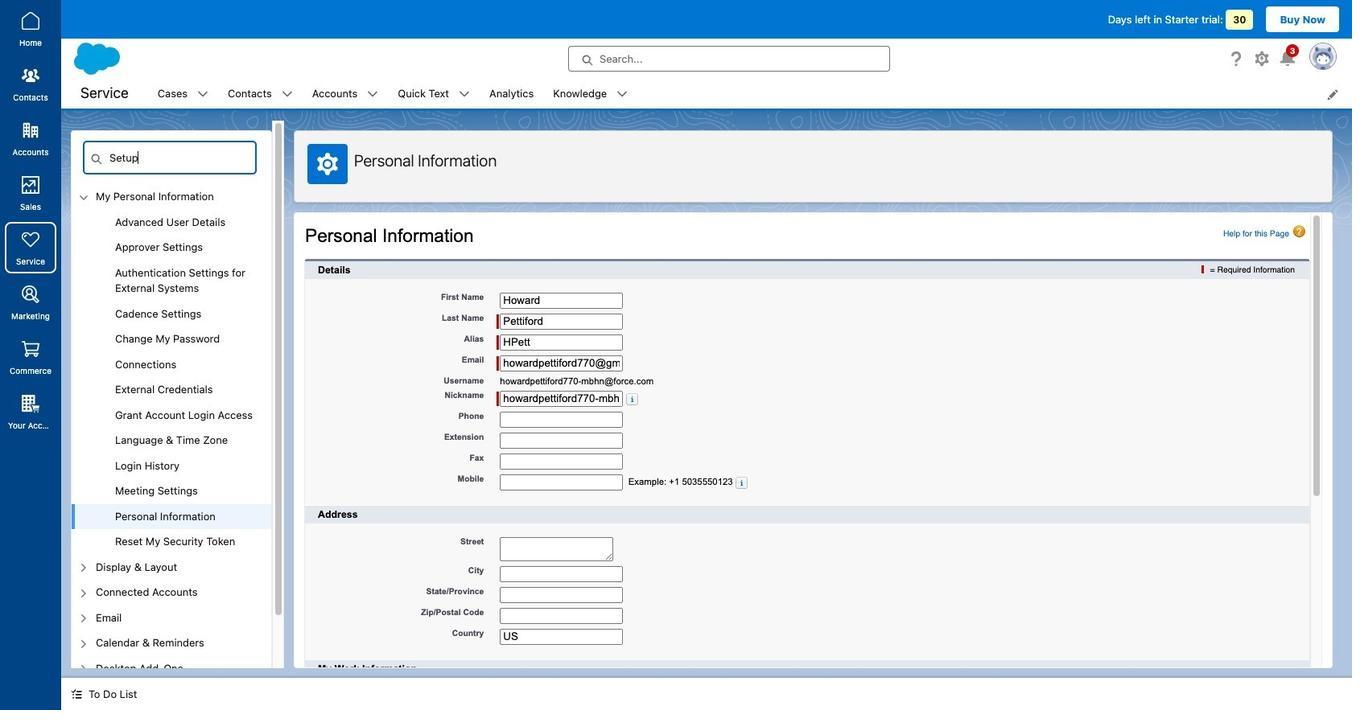 Task type: vqa. For each thing, say whether or not it's contained in the screenshot.
the leftmost text default icon
yes



Task type: describe. For each thing, give the bounding box(es) containing it.
3 list item from the left
[[302, 79, 388, 109]]

2 list item from the left
[[218, 79, 302, 109]]

setup tree tree
[[72, 184, 271, 711]]



Task type: locate. For each thing, give the bounding box(es) containing it.
personal information tree item
[[72, 504, 271, 530]]

2 text default image from the left
[[459, 89, 470, 100]]

1 list item from the left
[[148, 79, 218, 109]]

5 list item from the left
[[544, 79, 638, 109]]

text default image
[[197, 89, 209, 100], [459, 89, 470, 100]]

my personal information tree item
[[72, 184, 271, 555]]

Quick Find search field
[[83, 141, 257, 175]]

list item
[[148, 79, 218, 109], [218, 79, 302, 109], [302, 79, 388, 109], [388, 79, 480, 109], [544, 79, 638, 109]]

1 text default image from the left
[[197, 89, 209, 100]]

group
[[72, 210, 271, 555]]

1 horizontal spatial text default image
[[459, 89, 470, 100]]

list
[[148, 79, 1352, 109]]

0 horizontal spatial text default image
[[197, 89, 209, 100]]

text default image
[[282, 89, 293, 100], [367, 89, 379, 100], [617, 89, 628, 100], [71, 689, 82, 701]]

4 list item from the left
[[388, 79, 480, 109]]



